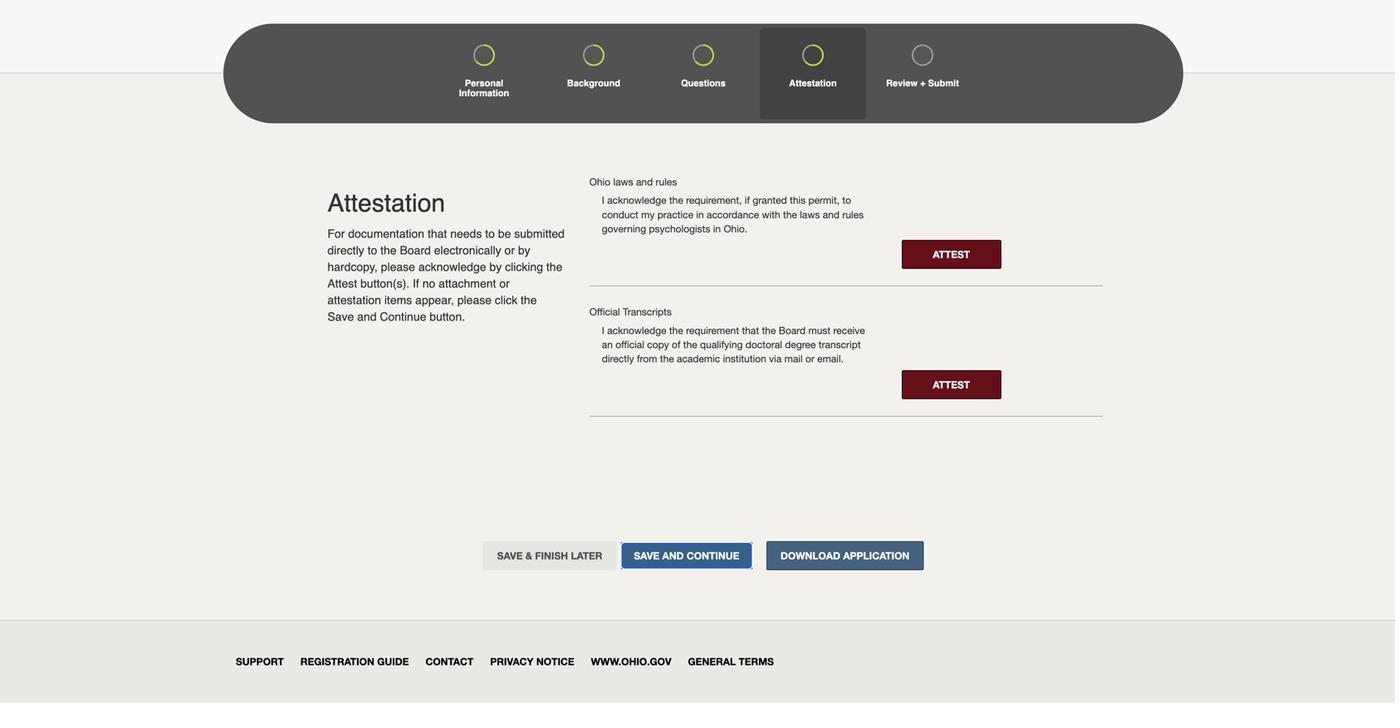 Task type: locate. For each thing, give the bounding box(es) containing it.
directly inside for documentation that needs to be submitted directly to the board electronically or by hardcopy, please acknowledge by clicking the attest button(s). if no attachment or attestation items appear, please click the save and continue button.
[[328, 244, 365, 257]]

guide
[[377, 656, 409, 668]]

ohio
[[590, 176, 611, 188]]

by left clicking
[[490, 261, 502, 274]]

information
[[459, 88, 510, 99]]

clicking
[[505, 261, 543, 274]]

rules up practice on the top of the page
[[656, 176, 678, 188]]

support link
[[236, 656, 284, 668]]

conduct
[[602, 209, 639, 220]]

directly down an at the top left of page
[[602, 353, 635, 365]]

0 horizontal spatial directly
[[328, 244, 365, 257]]

0 vertical spatial please
[[381, 261, 415, 274]]

directly inside official transcripts i acknowledge the requirement that the board must receive an official copy of the qualifying doctoral degree transcript directly from the academic institution via mail or email.
[[602, 353, 635, 365]]

1 horizontal spatial directly
[[602, 353, 635, 365]]

in left ohio. at the right of page
[[714, 223, 721, 235]]

directly up hardcopy,
[[328, 244, 365, 257]]

continue
[[380, 310, 427, 324]]

laws down this
[[800, 209, 821, 220]]

2 vertical spatial acknowledge
[[608, 325, 667, 336]]

and down permit,
[[823, 209, 840, 220]]

2 i from the top
[[602, 325, 605, 336]]

that up doctoral
[[742, 325, 760, 336]]

directly
[[328, 244, 365, 257], [602, 353, 635, 365]]

rules right with on the top right of page
[[843, 209, 864, 220]]

board
[[400, 244, 431, 257], [779, 325, 806, 336]]

acknowledge inside for documentation that needs to be submitted directly to the board electronically or by hardcopy, please acknowledge by clicking the attest button(s). if no attachment or attestation items appear, please click the save and continue button.
[[419, 261, 487, 274]]

1 horizontal spatial in
[[714, 223, 721, 235]]

download
[[781, 550, 841, 562]]

board up degree
[[779, 325, 806, 336]]

by
[[518, 244, 531, 257], [490, 261, 502, 274]]

questions
[[681, 78, 726, 88]]

0 vertical spatial laws
[[614, 176, 634, 188]]

acknowledge
[[608, 195, 667, 206], [419, 261, 487, 274], [608, 325, 667, 336]]

and inside for documentation that needs to be submitted directly to the board electronically or by hardcopy, please acknowledge by clicking the attest button(s). if no attachment or attestation items appear, please click the save and continue button.
[[357, 310, 377, 324]]

1 vertical spatial please
[[458, 294, 492, 307]]

an
[[602, 339, 613, 351]]

1 horizontal spatial that
[[742, 325, 760, 336]]

0 vertical spatial to
[[843, 195, 852, 206]]

button(s).
[[361, 277, 410, 290]]

permit,
[[809, 195, 840, 206]]

please
[[381, 261, 415, 274], [458, 294, 492, 307]]

0 horizontal spatial laws
[[614, 176, 634, 188]]

or up click
[[500, 277, 510, 290]]

or right the mail in the right bottom of the page
[[806, 353, 815, 365]]

and down attestation
[[357, 310, 377, 324]]

1 vertical spatial rules
[[843, 209, 864, 220]]

attachment
[[439, 277, 496, 290]]

0 vertical spatial by
[[518, 244, 531, 257]]

i
[[602, 195, 605, 206], [602, 325, 605, 336]]

ohio.
[[724, 223, 748, 235]]

acknowledge inside official transcripts i acknowledge the requirement that the board must receive an official copy of the qualifying doctoral degree transcript directly from the academic institution via mail or email.
[[608, 325, 667, 336]]

2 vertical spatial or
[[806, 353, 815, 365]]

i inside ohio laws and rules i acknowledge the requirement, if granted this permit, to conduct my practice in accordance with the laws and rules governing psychologists in ohio.
[[602, 195, 605, 206]]

1 horizontal spatial by
[[518, 244, 531, 257]]

in
[[697, 209, 704, 220], [714, 223, 721, 235]]

laws right 'ohio' in the top of the page
[[614, 176, 634, 188]]

1 horizontal spatial attestation
[[790, 78, 837, 88]]

please up button(s).
[[381, 261, 415, 274]]

for
[[328, 227, 345, 241]]

or down be
[[505, 244, 515, 257]]

0 horizontal spatial please
[[381, 261, 415, 274]]

requirement,
[[686, 195, 742, 206]]

0 horizontal spatial by
[[490, 261, 502, 274]]

please down attachment
[[458, 294, 492, 307]]

0 vertical spatial that
[[428, 227, 447, 241]]

i up an at the top left of page
[[602, 325, 605, 336]]

background
[[567, 78, 621, 88]]

1 vertical spatial i
[[602, 325, 605, 336]]

privacy notice link
[[490, 656, 575, 668]]

questions button
[[651, 28, 757, 119]]

1 horizontal spatial and
[[636, 176, 653, 188]]

requirement
[[686, 325, 740, 336]]

0 horizontal spatial that
[[428, 227, 447, 241]]

rules
[[656, 176, 678, 188], [843, 209, 864, 220]]

governing
[[602, 223, 647, 235]]

1 vertical spatial acknowledge
[[419, 261, 487, 274]]

acknowledge up the my
[[608, 195, 667, 206]]

0 vertical spatial or
[[505, 244, 515, 257]]

or
[[505, 244, 515, 257], [500, 277, 510, 290], [806, 353, 815, 365]]

1 vertical spatial board
[[779, 325, 806, 336]]

and up the my
[[636, 176, 653, 188]]

0 vertical spatial attestation
[[790, 78, 837, 88]]

1 horizontal spatial board
[[779, 325, 806, 336]]

registration
[[301, 656, 375, 668]]

1 horizontal spatial please
[[458, 294, 492, 307]]

acknowledge up official
[[608, 325, 667, 336]]

1 vertical spatial in
[[714, 223, 721, 235]]

2 vertical spatial and
[[357, 310, 377, 324]]

attestation inside button
[[790, 78, 837, 88]]

to right permit,
[[843, 195, 852, 206]]

institution
[[723, 353, 767, 365]]

hardcopy,
[[328, 261, 378, 274]]

accordance
[[707, 209, 760, 220]]

academic
[[677, 353, 721, 365]]

click
[[495, 294, 518, 307]]

download  application link
[[767, 542, 924, 571]]

0 horizontal spatial rules
[[656, 176, 678, 188]]

no
[[423, 277, 436, 290]]

submit
[[929, 78, 960, 88]]

my
[[642, 209, 655, 220]]

via
[[770, 353, 782, 365]]

None button
[[902, 240, 1002, 269], [902, 370, 1002, 400], [483, 542, 617, 571], [620, 542, 754, 571], [902, 240, 1002, 269], [902, 370, 1002, 400], [483, 542, 617, 571], [620, 542, 754, 571]]

contact link
[[426, 656, 474, 668]]

0 horizontal spatial and
[[357, 310, 377, 324]]

1 vertical spatial that
[[742, 325, 760, 336]]

2 vertical spatial to
[[368, 244, 377, 257]]

0 vertical spatial acknowledge
[[608, 195, 667, 206]]

and
[[636, 176, 653, 188], [823, 209, 840, 220], [357, 310, 377, 324]]

the
[[670, 195, 684, 206], [784, 209, 798, 220], [381, 244, 397, 257], [547, 261, 563, 274], [521, 294, 537, 307], [670, 325, 684, 336], [762, 325, 776, 336], [684, 339, 698, 351], [660, 353, 674, 365]]

that left needs
[[428, 227, 447, 241]]

email.
[[818, 353, 844, 365]]

1 i from the top
[[602, 195, 605, 206]]

0 horizontal spatial board
[[400, 244, 431, 257]]

practice
[[658, 209, 694, 220]]

0 vertical spatial board
[[400, 244, 431, 257]]

the up practice on the top of the page
[[670, 195, 684, 206]]

0 vertical spatial rules
[[656, 176, 678, 188]]

0 horizontal spatial in
[[697, 209, 704, 220]]

2 horizontal spatial to
[[843, 195, 852, 206]]

to
[[843, 195, 852, 206], [485, 227, 495, 241], [368, 244, 377, 257]]

privacy
[[490, 656, 534, 668]]

board up "if"
[[400, 244, 431, 257]]

0 horizontal spatial attestation
[[328, 189, 445, 218]]

the down this
[[784, 209, 798, 220]]

i down 'ohio' in the top of the page
[[602, 195, 605, 206]]

general
[[688, 656, 736, 668]]

to down documentation
[[368, 244, 377, 257]]

privacy notice
[[490, 656, 575, 668]]

items
[[385, 294, 412, 307]]

general terms
[[688, 656, 774, 668]]

that
[[428, 227, 447, 241], [742, 325, 760, 336]]

laws
[[614, 176, 634, 188], [800, 209, 821, 220]]

download  application
[[781, 550, 910, 562]]

by up clicking
[[518, 244, 531, 257]]

application
[[844, 550, 910, 562]]

1 horizontal spatial to
[[485, 227, 495, 241]]

to left be
[[485, 227, 495, 241]]

1 horizontal spatial laws
[[800, 209, 821, 220]]

granted
[[753, 195, 787, 206]]

save
[[328, 310, 354, 324]]

attestation
[[790, 78, 837, 88], [328, 189, 445, 218]]

1 vertical spatial and
[[823, 209, 840, 220]]

0 vertical spatial i
[[602, 195, 605, 206]]

1 vertical spatial directly
[[602, 353, 635, 365]]

acknowledge up attachment
[[419, 261, 487, 274]]

in down "requirement,"
[[697, 209, 704, 220]]

0 vertical spatial directly
[[328, 244, 365, 257]]

mail
[[785, 353, 803, 365]]



Task type: describe. For each thing, give the bounding box(es) containing it.
registration guide link
[[301, 656, 409, 668]]

contact
[[426, 656, 474, 668]]

0 vertical spatial and
[[636, 176, 653, 188]]

www.ohio.gov link
[[591, 656, 672, 668]]

documentation
[[348, 227, 425, 241]]

qualifying
[[701, 339, 743, 351]]

official
[[590, 306, 620, 318]]

if
[[745, 195, 750, 206]]

doctoral
[[746, 339, 783, 351]]

the down copy
[[660, 353, 674, 365]]

psychologists
[[649, 223, 711, 235]]

submitted
[[515, 227, 565, 241]]

1 vertical spatial laws
[[800, 209, 821, 220]]

support
[[236, 656, 284, 668]]

personal information
[[459, 78, 510, 99]]

appear,
[[416, 294, 454, 307]]

if
[[413, 277, 419, 290]]

to inside ohio laws and rules i acknowledge the requirement, if granted this permit, to conduct my practice in accordance with the laws and rules governing psychologists in ohio.
[[843, 195, 852, 206]]

ohio laws and rules i acknowledge the requirement, if granted this permit, to conduct my practice in accordance with the laws and rules governing psychologists in ohio.
[[590, 176, 864, 235]]

of
[[672, 339, 681, 351]]

this
[[790, 195, 806, 206]]

the down documentation
[[381, 244, 397, 257]]

i inside official transcripts i acknowledge the requirement that the board must receive an official copy of the qualifying doctoral degree transcript directly from the academic institution via mail or email.
[[602, 325, 605, 336]]

for documentation that needs to be submitted directly to the board electronically or by hardcopy, please acknowledge by clicking the attest button(s). if no attachment or attestation items appear, please click the save and continue button.
[[328, 227, 565, 324]]

the up of
[[670, 325, 684, 336]]

general terms link
[[688, 656, 774, 668]]

copy
[[648, 339, 669, 351]]

must
[[809, 325, 831, 336]]

+
[[921, 78, 926, 88]]

www.ohio.gov
[[591, 656, 672, 668]]

needs
[[451, 227, 482, 241]]

review
[[887, 78, 918, 88]]

attestation
[[328, 294, 381, 307]]

board inside official transcripts i acknowledge the requirement that the board must receive an official copy of the qualifying doctoral degree transcript directly from the academic institution via mail or email.
[[779, 325, 806, 336]]

2 horizontal spatial and
[[823, 209, 840, 220]]

the right of
[[684, 339, 698, 351]]

notice
[[537, 656, 575, 668]]

from
[[637, 353, 658, 365]]

1 vertical spatial by
[[490, 261, 502, 274]]

0 horizontal spatial to
[[368, 244, 377, 257]]

1 vertical spatial to
[[485, 227, 495, 241]]

registration guide
[[301, 656, 409, 668]]

review + submit
[[887, 78, 960, 88]]

degree
[[785, 339, 816, 351]]

official
[[616, 339, 645, 351]]

personal
[[465, 78, 504, 88]]

electronically
[[434, 244, 502, 257]]

receive
[[834, 325, 866, 336]]

the up doctoral
[[762, 325, 776, 336]]

be
[[498, 227, 511, 241]]

official transcripts i acknowledge the requirement that the board must receive an official copy of the qualifying doctoral degree transcript directly from the academic institution via mail or email.
[[590, 306, 866, 365]]

acknowledge inside ohio laws and rules i acknowledge the requirement, if granted this permit, to conduct my practice in accordance with the laws and rules governing psychologists in ohio.
[[608, 195, 667, 206]]

1 vertical spatial attestation
[[328, 189, 445, 218]]

1 vertical spatial or
[[500, 277, 510, 290]]

background button
[[541, 28, 647, 119]]

the right click
[[521, 294, 537, 307]]

that inside official transcripts i acknowledge the requirement that the board must receive an official copy of the qualifying doctoral degree transcript directly from the academic institution via mail or email.
[[742, 325, 760, 336]]

attest
[[328, 277, 357, 290]]

1 horizontal spatial rules
[[843, 209, 864, 220]]

personal information button
[[431, 28, 538, 119]]

terms
[[739, 656, 774, 668]]

or inside official transcripts i acknowledge the requirement that the board must receive an official copy of the qualifying doctoral degree transcript directly from the academic institution via mail or email.
[[806, 353, 815, 365]]

transcripts
[[623, 306, 672, 318]]

button.
[[430, 310, 465, 324]]

transcript
[[819, 339, 861, 351]]

with
[[762, 209, 781, 220]]

the right clicking
[[547, 261, 563, 274]]

attestation button
[[760, 28, 867, 119]]

0 vertical spatial in
[[697, 209, 704, 220]]

board inside for documentation that needs to be submitted directly to the board electronically or by hardcopy, please acknowledge by clicking the attest button(s). if no attachment or attestation items appear, please click the save and continue button.
[[400, 244, 431, 257]]

review + submit button
[[870, 28, 976, 119]]

that inside for documentation that needs to be submitted directly to the board electronically or by hardcopy, please acknowledge by clicking the attest button(s). if no attachment or attestation items appear, please click the save and continue button.
[[428, 227, 447, 241]]



Task type: vqa. For each thing, say whether or not it's contained in the screenshot.
For Documentation That Needs To Be Submitted Directly To The Board Electronically Or By Hardcopy, Please Acknowledge By Clicking The Attest Button(S). If No Attachment Or Attestation Items Appear, Please Click The Save And Continue Button.
yes



